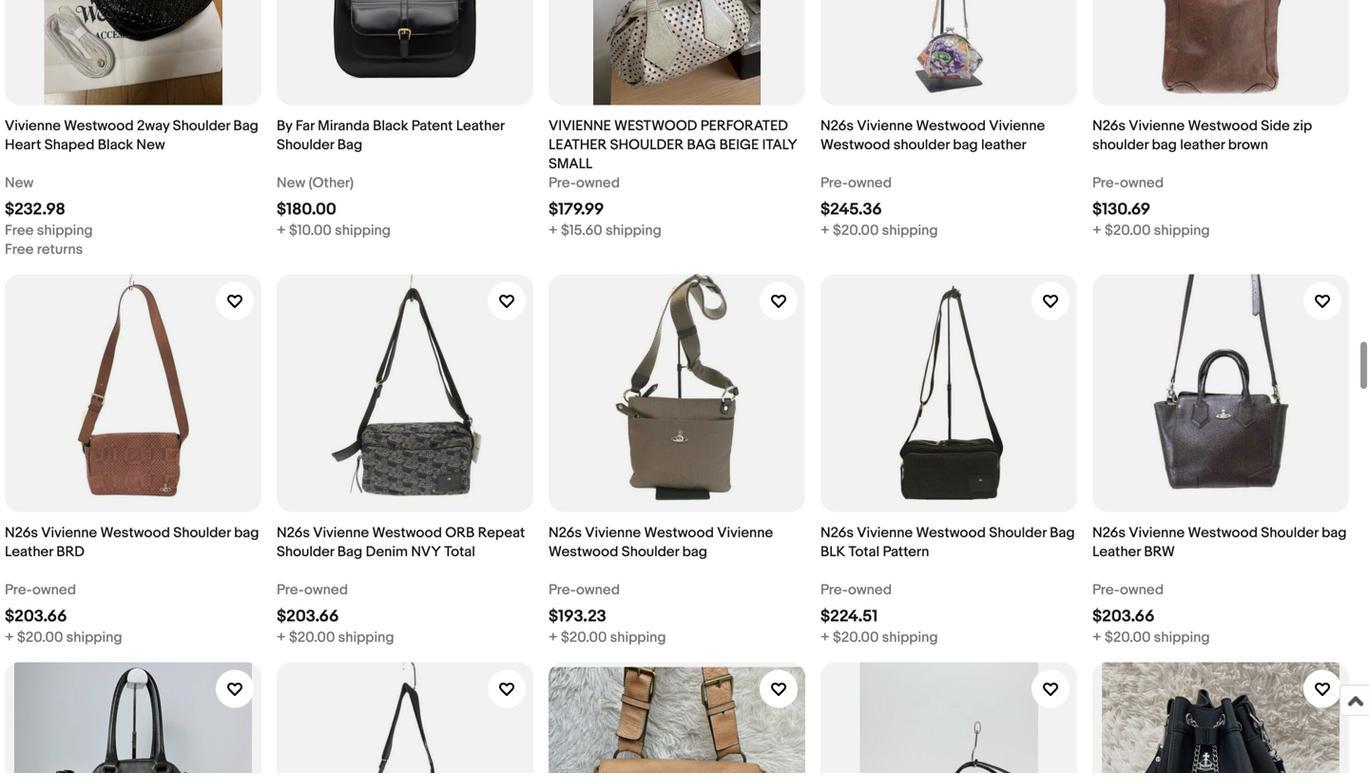 Task type: describe. For each thing, give the bounding box(es) containing it.
$203.66 for bag
[[277, 607, 339, 627]]

2 free from the top
[[5, 241, 34, 258]]

$203.66 text field
[[1093, 607, 1155, 627]]

$20.00 for n26s vivienne westwood vivienne westwood shoulder bag
[[561, 629, 607, 646]]

shipping for n26s vivienne westwood shoulder bag blk total pattern
[[882, 629, 938, 646]]

+ for n26s vivienne westwood shoulder bag leather brd
[[5, 629, 14, 646]]

blk
[[821, 543, 846, 561]]

beige
[[719, 136, 759, 154]]

small
[[549, 155, 593, 173]]

$224.51 text field
[[821, 607, 878, 627]]

n26s vivienne westwood vivienne westwood shoulder bag leather
[[821, 117, 1045, 154]]

shipping for n26s vivienne westwood vivienne westwood shoulder bag leather
[[882, 222, 938, 239]]

black inside by far miranda black patent leather shoulder bag
[[373, 117, 408, 135]]

westwood for n26s vivienne westwood shoulder bag leather brw
[[1188, 524, 1258, 542]]

n26s for n26s vivienne westwood orb repeat shoulder bag denim nvy total
[[277, 524, 310, 542]]

pre-owned $203.66 + $20.00 shipping for brw
[[1093, 581, 1210, 646]]

bag inside the n26s vivienne westwood shoulder bag leather brw
[[1322, 524, 1347, 542]]

$203.66 text field for shoulder
[[277, 607, 339, 627]]

n26s for n26s vivienne westwood vivienne westwood shoulder bag leather
[[821, 117, 854, 135]]

n26s vivienne westwood shoulder bag leather brd
[[5, 524, 259, 561]]

by far miranda black patent leather shoulder bag
[[277, 117, 504, 154]]

heart
[[5, 136, 41, 154]]

total inside the n26s vivienne westwood orb repeat shoulder bag denim nvy total
[[444, 543, 475, 561]]

pre- for n26s vivienne westwood vivienne westwood shoulder bag leather
[[821, 174, 848, 192]]

vivienne for n26s vivienne westwood shoulder bag blk total pattern
[[857, 524, 913, 542]]

bag for $245.36
[[953, 136, 978, 154]]

owned for n26s vivienne westwood shoulder bag leather brw
[[1120, 581, 1164, 599]]

black inside vivienne westwood 2way shoulder bag heart shaped black new
[[98, 136, 133, 154]]

new for free
[[5, 174, 34, 192]]

shoulder inside by far miranda black patent leather shoulder bag
[[277, 136, 334, 154]]

$203.66 text field for leather
[[5, 607, 67, 627]]

$20.00 for n26s vivienne westwood shoulder bag blk total pattern
[[833, 629, 879, 646]]

$245.36 text field
[[821, 200, 882, 220]]

pre- inside vivienne westwood perforated leather shoulder bag beige italy small pre-owned $179.99 + $15.60 shipping
[[549, 174, 576, 192]]

shoulder inside n26s vivienne westwood vivienne westwood shoulder bag
[[622, 543, 679, 561]]

owned for n26s vivienne westwood vivienne westwood shoulder bag
[[576, 581, 620, 599]]

bag for $193.23
[[682, 543, 707, 561]]

shaped
[[44, 136, 95, 154]]

+ $20.00 shipping text field for n26s vivienne westwood shoulder bag leather brd
[[5, 628, 122, 647]]

new for $180.00
[[277, 174, 305, 192]]

total inside n26s vivienne westwood shoulder bag blk total pattern
[[849, 543, 880, 561]]

pre-owned text field for n26s vivienne westwood orb repeat shoulder bag denim nvy total
[[277, 581, 348, 600]]

+ $15.60 shipping text field
[[549, 221, 662, 240]]

shoulder for $245.36
[[894, 136, 950, 154]]

shoulder inside n26s vivienne westwood shoulder bag blk total pattern
[[989, 524, 1047, 542]]

$193.23
[[549, 607, 606, 627]]

n26s for n26s vivienne westwood shoulder bag leather brd
[[5, 524, 38, 542]]

Free returns text field
[[5, 240, 83, 259]]

vivienne for n26s vivienne westwood shoulder bag leather brd
[[41, 524, 97, 542]]

shoulder inside n26s vivienne westwood shoulder bag leather brd
[[173, 524, 231, 542]]

vivienne westwood perforated leather shoulder bag beige italy small pre-owned $179.99 + $15.60 shipping
[[549, 117, 798, 239]]

vivienne for n26s vivienne westwood shoulder bag leather brw
[[1129, 524, 1185, 542]]

bag inside n26s vivienne westwood shoulder bag blk total pattern
[[1050, 524, 1075, 542]]

(other)
[[309, 174, 354, 192]]

New (Other) text field
[[277, 174, 354, 193]]

returns
[[37, 241, 83, 258]]

pattern
[[883, 543, 929, 561]]

shoulder
[[610, 136, 684, 154]]

pre- for n26s vivienne westwood orb repeat shoulder bag denim nvy total
[[277, 581, 304, 599]]

+ inside vivienne westwood perforated leather shoulder bag beige italy small pre-owned $179.99 + $15.60 shipping
[[549, 222, 558, 239]]

pre-owned $224.51 + $20.00 shipping
[[821, 581, 938, 646]]

vivienne for n26s vivienne westwood orb repeat shoulder bag denim nvy total
[[313, 524, 369, 542]]

+ $20.00 shipping text field for n26s vivienne westwood orb repeat shoulder bag denim nvy total
[[277, 628, 394, 647]]

leather
[[549, 136, 607, 154]]

$179.99 text field
[[549, 200, 604, 220]]

owned for n26s vivienne westwood shoulder bag leather brd
[[32, 581, 76, 599]]

shoulder inside vivienne westwood 2way shoulder bag heart shaped black new
[[173, 117, 230, 135]]

pre-owned $245.36 + $20.00 shipping
[[821, 174, 938, 239]]

$15.60
[[561, 222, 602, 239]]

shipping inside vivienne westwood perforated leather shoulder bag beige italy small pre-owned $179.99 + $15.60 shipping
[[606, 222, 662, 239]]

pre-owned $130.69 + $20.00 shipping
[[1093, 174, 1210, 239]]

brd
[[56, 543, 85, 561]]

+ for n26s vivienne westwood side zip shoulder bag leather brown
[[1093, 222, 1102, 239]]

+ $20.00 shipping text field for n26s vivienne westwood vivienne westwood shoulder bag
[[549, 628, 666, 647]]

shipping inside new $232.98 free shipping free returns
[[37, 222, 93, 239]]

n26s for n26s vivienne westwood vivienne westwood shoulder bag
[[549, 524, 582, 542]]

+ for n26s vivienne westwood orb repeat shoulder bag denim nvy total
[[277, 629, 286, 646]]

$130.69 text field
[[1093, 200, 1151, 220]]

westwood for n26s vivienne westwood shoulder bag leather brd
[[100, 524, 170, 542]]

+ $20.00 shipping text field for $203.66
[[1093, 628, 1210, 647]]

bag for $130.69
[[1152, 136, 1177, 154]]

pre-owned text field for $179.99
[[549, 174, 620, 193]]

westwood for n26s vivienne westwood side zip shoulder bag leather brown
[[1188, 117, 1258, 135]]

pre- for n26s vivienne westwood side zip shoulder bag leather brown
[[1093, 174, 1120, 192]]

n26s vivienne westwood shoulder bag blk total pattern
[[821, 524, 1075, 561]]

shipping for n26s vivienne westwood orb repeat shoulder bag denim nvy total
[[338, 629, 394, 646]]

zip
[[1293, 117, 1312, 135]]

n26s for n26s vivienne westwood side zip shoulder bag leather brown
[[1093, 117, 1126, 135]]

leather for n26s vivienne westwood shoulder bag leather brd
[[5, 543, 53, 561]]

n26s for n26s vivienne westwood shoulder bag leather brw
[[1093, 524, 1126, 542]]

vivienne
[[549, 117, 611, 135]]

$232.98
[[5, 200, 65, 220]]

new $232.98 free shipping free returns
[[5, 174, 93, 258]]

+ for by far miranda black patent leather shoulder bag
[[277, 222, 286, 239]]

$203.66 for brw
[[1093, 607, 1155, 627]]

bag inside n26s vivienne westwood shoulder bag leather brd
[[234, 524, 259, 542]]

pre-owned $203.66 + $20.00 shipping for bag
[[277, 581, 394, 646]]

+ $20.00 shipping text field for $130.69
[[1093, 221, 1210, 240]]

leather for $245.36
[[981, 136, 1027, 154]]



Task type: locate. For each thing, give the bounding box(es) containing it.
pre-
[[549, 174, 576, 192], [821, 174, 848, 192], [1093, 174, 1120, 192], [5, 581, 32, 599], [277, 581, 304, 599], [549, 581, 576, 599], [821, 581, 848, 599], [1093, 581, 1120, 599]]

$224.51
[[821, 607, 878, 627]]

nvy
[[411, 543, 441, 561]]

bag inside the n26s vivienne westwood orb repeat shoulder bag denim nvy total
[[337, 543, 363, 561]]

westwood
[[64, 117, 134, 135], [916, 117, 986, 135], [1188, 117, 1258, 135], [821, 136, 890, 154], [100, 524, 170, 542], [372, 524, 442, 542], [644, 524, 714, 542], [916, 524, 986, 542], [1188, 524, 1258, 542], [549, 543, 618, 561]]

shoulder inside n26s vivienne westwood vivienne westwood shoulder bag leather
[[894, 136, 950, 154]]

3 $203.66 from the left
[[1093, 607, 1155, 627]]

pre-owned $203.66 + $20.00 shipping down denim
[[277, 581, 394, 646]]

owned down brd
[[32, 581, 76, 599]]

+ $10.00 shipping text field
[[277, 221, 391, 240]]

leather inside n26s vivienne westwood shoulder bag leather brd
[[5, 543, 53, 561]]

owned inside pre-owned $245.36 + $20.00 shipping
[[848, 174, 892, 192]]

+ for n26s vivienne westwood vivienne westwood shoulder bag leather
[[821, 222, 830, 239]]

brw
[[1144, 543, 1175, 561]]

shoulder up $130.69
[[1093, 136, 1149, 154]]

Pre-owned text field
[[5, 581, 76, 600], [277, 581, 348, 600], [549, 581, 620, 600], [821, 581, 892, 600]]

black
[[373, 117, 408, 135], [98, 136, 133, 154]]

1 vertical spatial black
[[98, 136, 133, 154]]

$232.98 text field
[[5, 200, 65, 220]]

bag inside n26s vivienne westwood side zip shoulder bag leather brown
[[1152, 136, 1177, 154]]

westwood for n26s vivienne westwood orb repeat shoulder bag denim nvy total
[[372, 524, 442, 542]]

owned inside pre-owned $193.23 + $20.00 shipping
[[576, 581, 620, 599]]

bag
[[687, 136, 716, 154]]

$203.66 for brd
[[5, 607, 67, 627]]

bag
[[953, 136, 978, 154], [1152, 136, 1177, 154], [234, 524, 259, 542], [1322, 524, 1347, 542], [682, 543, 707, 561]]

westwood for n26s vivienne westwood shoulder bag blk total pattern
[[916, 524, 986, 542]]

shipping inside pre-owned $193.23 + $20.00 shipping
[[610, 629, 666, 646]]

+ for n26s vivienne westwood vivienne westwood shoulder bag
[[549, 629, 558, 646]]

pre-owned text field for $245.36
[[821, 174, 892, 193]]

new inside vivienne westwood 2way shoulder bag heart shaped black new
[[136, 136, 165, 154]]

westwood inside vivienne westwood 2way shoulder bag heart shaped black new
[[64, 117, 134, 135]]

$179.99
[[549, 200, 604, 220]]

$203.66
[[5, 607, 67, 627], [277, 607, 339, 627], [1093, 607, 1155, 627]]

bag inside n26s vivienne westwood vivienne westwood shoulder bag
[[682, 543, 707, 561]]

4 pre-owned text field from the left
[[821, 581, 892, 600]]

1 horizontal spatial leather
[[1180, 136, 1225, 154]]

n26s inside n26s vivienne westwood vivienne westwood shoulder bag
[[549, 524, 582, 542]]

free down $232.98
[[5, 222, 34, 239]]

leather left brd
[[5, 543, 53, 561]]

pre- for n26s vivienne westwood shoulder bag blk total pattern
[[821, 581, 848, 599]]

$20.00 for n26s vivienne westwood side zip shoulder bag leather brown
[[1105, 222, 1151, 239]]

shipping
[[37, 222, 93, 239], [335, 222, 391, 239], [606, 222, 662, 239], [882, 222, 938, 239], [1154, 222, 1210, 239], [66, 629, 122, 646], [338, 629, 394, 646], [610, 629, 666, 646], [882, 629, 938, 646], [1154, 629, 1210, 646]]

1 free from the top
[[5, 222, 34, 239]]

pre-owned $203.66 + $20.00 shipping
[[5, 581, 122, 646], [277, 581, 394, 646], [1093, 581, 1210, 646]]

shipping inside pre-owned $130.69 + $20.00 shipping
[[1154, 222, 1210, 239]]

2 horizontal spatial new
[[277, 174, 305, 192]]

n26s
[[821, 117, 854, 135], [1093, 117, 1126, 135], [5, 524, 38, 542], [277, 524, 310, 542], [549, 524, 582, 542], [821, 524, 854, 542], [1093, 524, 1126, 542]]

leather inside by far miranda black patent leather shoulder bag
[[456, 117, 504, 135]]

0 horizontal spatial total
[[444, 543, 475, 561]]

2 horizontal spatial $203.66
[[1093, 607, 1155, 627]]

owned inside pre-owned $224.51 + $20.00 shipping
[[848, 581, 892, 599]]

n26s inside the n26s vivienne westwood orb repeat shoulder bag denim nvy total
[[277, 524, 310, 542]]

$20.00 for n26s vivienne westwood shoulder bag leather brw
[[1105, 629, 1151, 646]]

westwood inside the n26s vivienne westwood orb repeat shoulder bag denim nvy total
[[372, 524, 442, 542]]

1 + $20.00 shipping text field from the top
[[1093, 221, 1210, 240]]

total down orb
[[444, 543, 475, 561]]

1 horizontal spatial pre-owned $203.66 + $20.00 shipping
[[277, 581, 394, 646]]

westwood inside n26s vivienne westwood shoulder bag blk total pattern
[[916, 524, 986, 542]]

2 pre-owned $203.66 + $20.00 shipping from the left
[[277, 581, 394, 646]]

1 $203.66 from the left
[[5, 607, 67, 627]]

brown
[[1228, 136, 1268, 154]]

vivienne inside n26s vivienne westwood shoulder bag blk total pattern
[[857, 524, 913, 542]]

$245.36
[[821, 200, 882, 220]]

owned for n26s vivienne westwood shoulder bag blk total pattern
[[848, 581, 892, 599]]

pre- inside pre-owned $130.69 + $20.00 shipping
[[1093, 174, 1120, 192]]

pre-owned text field up $245.36 text box
[[821, 174, 892, 193]]

pre- inside pre-owned $193.23 + $20.00 shipping
[[549, 581, 576, 599]]

pre-owned text field for $203.66
[[1093, 581, 1164, 600]]

owned for n26s vivienne westwood orb repeat shoulder bag denim nvy total
[[304, 581, 348, 599]]

0 vertical spatial free
[[5, 222, 34, 239]]

3 pre-owned $203.66 + $20.00 shipping from the left
[[1093, 581, 1210, 646]]

$20.00
[[833, 222, 879, 239], [1105, 222, 1151, 239], [17, 629, 63, 646], [289, 629, 335, 646], [561, 629, 607, 646], [833, 629, 879, 646], [1105, 629, 1151, 646]]

leather inside n26s vivienne westwood vivienne westwood shoulder bag leather
[[981, 136, 1027, 154]]

pre-owned $203.66 + $20.00 shipping down brd
[[5, 581, 122, 646]]

far
[[296, 117, 315, 135]]

2 horizontal spatial pre-owned $203.66 + $20.00 shipping
[[1093, 581, 1210, 646]]

1 $203.66 text field from the left
[[5, 607, 67, 627]]

owned down the n26s vivienne westwood orb repeat shoulder bag denim nvy total
[[304, 581, 348, 599]]

$20.00 for n26s vivienne westwood orb repeat shoulder bag denim nvy total
[[289, 629, 335, 646]]

+ inside pre-owned $130.69 + $20.00 shipping
[[1093, 222, 1102, 239]]

leather inside n26s vivienne westwood side zip shoulder bag leather brown
[[1180, 136, 1225, 154]]

0 horizontal spatial leather
[[5, 543, 53, 561]]

n26s vivienne westwood orb repeat shoulder bag denim nvy total
[[277, 524, 525, 561]]

shoulder
[[173, 117, 230, 135], [277, 136, 334, 154], [173, 524, 231, 542], [989, 524, 1047, 542], [1261, 524, 1319, 542], [277, 543, 334, 561], [622, 543, 679, 561]]

1 horizontal spatial black
[[373, 117, 408, 135]]

vivienne for n26s vivienne westwood side zip shoulder bag leather brown
[[1129, 117, 1185, 135]]

leather
[[981, 136, 1027, 154], [1180, 136, 1225, 154]]

leather inside the n26s vivienne westwood shoulder bag leather brw
[[1093, 543, 1141, 561]]

new (other) $180.00 + $10.00 shipping
[[277, 174, 391, 239]]

vivienne
[[5, 117, 61, 135], [857, 117, 913, 135], [989, 117, 1045, 135], [1129, 117, 1185, 135], [41, 524, 97, 542], [313, 524, 369, 542], [585, 524, 641, 542], [717, 524, 773, 542], [857, 524, 913, 542], [1129, 524, 1185, 542]]

shipping for n26s vivienne westwood side zip shoulder bag leather brown
[[1154, 222, 1210, 239]]

1 vertical spatial + $20.00 shipping text field
[[1093, 628, 1210, 647]]

owned up $224.51 text field
[[848, 581, 892, 599]]

Free shipping text field
[[5, 221, 93, 240]]

westwood for n26s vivienne westwood vivienne westwood shoulder bag
[[644, 524, 714, 542]]

bag inside vivienne westwood 2way shoulder bag heart shaped black new
[[233, 117, 259, 135]]

leather for by far miranda black patent leather shoulder bag
[[456, 117, 504, 135]]

+ $20.00 shipping text field
[[1093, 221, 1210, 240], [1093, 628, 1210, 647]]

new inside the new (other) $180.00 + $10.00 shipping
[[277, 174, 305, 192]]

pre- inside pre-owned $245.36 + $20.00 shipping
[[821, 174, 848, 192]]

leather for n26s vivienne westwood shoulder bag leather brw
[[1093, 543, 1141, 561]]

pre-owned $193.23 + $20.00 shipping
[[549, 581, 666, 646]]

2way
[[137, 117, 170, 135]]

vivienne inside vivienne westwood 2way shoulder bag heart shaped black new
[[5, 117, 61, 135]]

owned inside vivienne westwood perforated leather shoulder bag beige italy small pre-owned $179.99 + $15.60 shipping
[[576, 174, 620, 192]]

bag inside n26s vivienne westwood vivienne westwood shoulder bag leather
[[953, 136, 978, 154]]

shipping for by far miranda black patent leather shoulder bag
[[335, 222, 391, 239]]

shipping for n26s vivienne westwood shoulder bag leather brd
[[66, 629, 122, 646]]

$20.00 inside pre-owned $224.51 + $20.00 shipping
[[833, 629, 879, 646]]

miranda
[[318, 117, 370, 135]]

shoulder inside n26s vivienne westwood side zip shoulder bag leather brown
[[1093, 136, 1149, 154]]

$20.00 for n26s vivienne westwood shoulder bag leather brd
[[17, 629, 63, 646]]

+ $20.00 shipping text field down $130.69
[[1093, 221, 1210, 240]]

+ $20.00 shipping text field for n26s vivienne westwood vivienne westwood shoulder bag leather
[[821, 221, 938, 240]]

vivienne inside the n26s vivienne westwood shoulder bag leather brw
[[1129, 524, 1185, 542]]

westwood inside n26s vivienne westwood side zip shoulder bag leather brown
[[1188, 117, 1258, 135]]

vivienne for n26s vivienne westwood vivienne westwood shoulder bag
[[585, 524, 641, 542]]

0 horizontal spatial $203.66 text field
[[5, 607, 67, 627]]

orb
[[445, 524, 475, 542]]

bag inside by far miranda black patent leather shoulder bag
[[337, 136, 363, 154]]

new down 2way
[[136, 136, 165, 154]]

pre-owned text field for n26s vivienne westwood shoulder bag leather brd
[[5, 581, 76, 600]]

2 $203.66 text field from the left
[[277, 607, 339, 627]]

$20.00 for n26s vivienne westwood vivienne westwood shoulder bag leather
[[833, 222, 879, 239]]

shipping inside the new (other) $180.00 + $10.00 shipping
[[335, 222, 391, 239]]

1 pre-owned text field from the left
[[5, 581, 76, 600]]

pre- for n26s vivienne westwood shoulder bag leather brw
[[1093, 581, 1120, 599]]

leather
[[456, 117, 504, 135], [5, 543, 53, 561], [1093, 543, 1141, 561]]

$193.23 text field
[[549, 607, 606, 627]]

westwood
[[614, 117, 697, 135]]

owned up $193.23 text box
[[576, 581, 620, 599]]

owned inside pre-owned $130.69 + $20.00 shipping
[[1120, 174, 1164, 192]]

2 + $20.00 shipping text field from the top
[[1093, 628, 1210, 647]]

owned up $245.36 text box
[[848, 174, 892, 192]]

2 $203.66 from the left
[[277, 607, 339, 627]]

1 pre-owned $203.66 + $20.00 shipping from the left
[[5, 581, 122, 646]]

1 horizontal spatial $203.66 text field
[[277, 607, 339, 627]]

black right the shaped
[[98, 136, 133, 154]]

westwood inside n26s vivienne westwood shoulder bag leather brd
[[100, 524, 170, 542]]

perforated
[[701, 117, 788, 135]]

leather left brw in the right of the page
[[1093, 543, 1141, 561]]

n26s inside n26s vivienne westwood shoulder bag blk total pattern
[[821, 524, 854, 542]]

+ for n26s vivienne westwood shoulder bag blk total pattern
[[821, 629, 830, 646]]

vivienne westwood 2way shoulder bag heart shaped black new
[[5, 117, 259, 154]]

n26s for n26s vivienne westwood shoulder bag blk total pattern
[[821, 524, 854, 542]]

shoulder up pre-owned $245.36 + $20.00 shipping
[[894, 136, 950, 154]]

Pre-owned text field
[[549, 174, 620, 193], [821, 174, 892, 193], [1093, 174, 1164, 193], [1093, 581, 1164, 600]]

0 horizontal spatial shoulder
[[894, 136, 950, 154]]

2 pre-owned text field from the left
[[277, 581, 348, 600]]

pre-owned text field up $130.69
[[1093, 174, 1164, 193]]

pre- for n26s vivienne westwood shoulder bag leather brd
[[5, 581, 32, 599]]

shipping for n26s vivienne westwood vivienne westwood shoulder bag
[[610, 629, 666, 646]]

0 horizontal spatial $203.66
[[5, 607, 67, 627]]

pre- for n26s vivienne westwood vivienne westwood shoulder bag
[[549, 581, 576, 599]]

0 vertical spatial + $20.00 shipping text field
[[1093, 221, 1210, 240]]

pre-owned text field for $130.69
[[1093, 174, 1164, 193]]

+
[[277, 222, 286, 239], [549, 222, 558, 239], [821, 222, 830, 239], [1093, 222, 1102, 239], [5, 629, 14, 646], [277, 629, 286, 646], [549, 629, 558, 646], [821, 629, 830, 646], [1093, 629, 1102, 646]]

3 pre-owned text field from the left
[[549, 581, 620, 600]]

$130.69
[[1093, 200, 1151, 220]]

+ for n26s vivienne westwood shoulder bag leather brw
[[1093, 629, 1102, 646]]

$180.00 text field
[[277, 200, 336, 220]]

owned down small
[[576, 174, 620, 192]]

total
[[444, 543, 475, 561], [849, 543, 880, 561]]

0 horizontal spatial pre-owned $203.66 + $20.00 shipping
[[5, 581, 122, 646]]

vivienne for n26s vivienne westwood vivienne westwood shoulder bag leather
[[857, 117, 913, 135]]

shoulder inside the n26s vivienne westwood orb repeat shoulder bag denim nvy total
[[277, 543, 334, 561]]

shipping inside pre-owned $224.51 + $20.00 shipping
[[882, 629, 938, 646]]

n26s inside the n26s vivienne westwood shoulder bag leather brw
[[1093, 524, 1126, 542]]

black left patent on the top left of the page
[[373, 117, 408, 135]]

owned up $130.69 text box
[[1120, 174, 1164, 192]]

+ $20.00 shipping text field
[[821, 221, 938, 240], [5, 628, 122, 647], [277, 628, 394, 647], [549, 628, 666, 647], [821, 628, 938, 647]]

new inside new $232.98 free shipping free returns
[[5, 174, 34, 192]]

1 horizontal spatial leather
[[456, 117, 504, 135]]

italy
[[762, 136, 798, 154]]

+ $20.00 shipping text field for n26s vivienne westwood shoulder bag blk total pattern
[[821, 628, 938, 647]]

1 total from the left
[[444, 543, 475, 561]]

vivienne inside n26s vivienne westwood side zip shoulder bag leather brown
[[1129, 117, 1185, 135]]

n26s vivienne westwood side zip shoulder bag leather brown
[[1093, 117, 1312, 154]]

+ inside pre-owned $193.23 + $20.00 shipping
[[549, 629, 558, 646]]

vivienne inside n26s vivienne westwood shoulder bag leather brd
[[41, 524, 97, 542]]

2 horizontal spatial leather
[[1093, 543, 1141, 561]]

westwood for n26s vivienne westwood vivienne westwood shoulder bag leather
[[916, 117, 986, 135]]

1 horizontal spatial $203.66
[[277, 607, 339, 627]]

pre-owned $203.66 + $20.00 shipping down brw in the right of the page
[[1093, 581, 1210, 646]]

pre-owned text field for n26s vivienne westwood shoulder bag blk total pattern
[[821, 581, 892, 600]]

shoulder inside the n26s vivienne westwood shoulder bag leather brw
[[1261, 524, 1319, 542]]

$20.00 inside pre-owned $245.36 + $20.00 shipping
[[833, 222, 879, 239]]

owned
[[576, 174, 620, 192], [848, 174, 892, 192], [1120, 174, 1164, 192], [32, 581, 76, 599], [304, 581, 348, 599], [576, 581, 620, 599], [848, 581, 892, 599], [1120, 581, 1164, 599]]

+ inside pre-owned $224.51 + $20.00 shipping
[[821, 629, 830, 646]]

$203.66 text field
[[5, 607, 67, 627], [277, 607, 339, 627]]

1 horizontal spatial new
[[136, 136, 165, 154]]

$20.00 inside pre-owned $193.23 + $20.00 shipping
[[561, 629, 607, 646]]

n26s vivienne westwood vivienne westwood shoulder bag
[[549, 524, 773, 561]]

+ inside the new (other) $180.00 + $10.00 shipping
[[277, 222, 286, 239]]

0 horizontal spatial leather
[[981, 136, 1027, 154]]

1 shoulder from the left
[[894, 136, 950, 154]]

new up $232.98
[[5, 174, 34, 192]]

by
[[277, 117, 292, 135]]

$180.00
[[277, 200, 336, 220]]

+ $20.00 shipping text field down $203.66 text box
[[1093, 628, 1210, 647]]

shoulder
[[894, 136, 950, 154], [1093, 136, 1149, 154]]

free down "free shipping" text field
[[5, 241, 34, 258]]

pre-owned text field down small
[[549, 174, 620, 193]]

$10.00
[[289, 222, 332, 239]]

new up $180.00 text box
[[277, 174, 305, 192]]

0 horizontal spatial new
[[5, 174, 34, 192]]

2 total from the left
[[849, 543, 880, 561]]

0 vertical spatial black
[[373, 117, 408, 135]]

n26s inside n26s vivienne westwood side zip shoulder bag leather brown
[[1093, 117, 1126, 135]]

shipping inside pre-owned $245.36 + $20.00 shipping
[[882, 222, 938, 239]]

1 vertical spatial free
[[5, 241, 34, 258]]

vivienne inside the n26s vivienne westwood orb repeat shoulder bag denim nvy total
[[313, 524, 369, 542]]

side
[[1261, 117, 1290, 135]]

owned for n26s vivienne westwood side zip shoulder bag leather brown
[[1120, 174, 1164, 192]]

patent
[[412, 117, 453, 135]]

n26s vivienne westwood shoulder bag leather brw
[[1093, 524, 1347, 561]]

2 leather from the left
[[1180, 136, 1225, 154]]

new
[[136, 136, 165, 154], [5, 174, 34, 192], [277, 174, 305, 192]]

owned for n26s vivienne westwood vivienne westwood shoulder bag leather
[[848, 174, 892, 192]]

n26s inside n26s vivienne westwood vivienne westwood shoulder bag leather
[[821, 117, 854, 135]]

pre-owned $203.66 + $20.00 shipping for brd
[[5, 581, 122, 646]]

pre-owned text field for n26s vivienne westwood vivienne westwood shoulder bag
[[549, 581, 620, 600]]

1 horizontal spatial total
[[849, 543, 880, 561]]

pre- inside pre-owned $224.51 + $20.00 shipping
[[821, 581, 848, 599]]

New text field
[[5, 174, 34, 193]]

0 horizontal spatial black
[[98, 136, 133, 154]]

1 horizontal spatial shoulder
[[1093, 136, 1149, 154]]

leather right patent on the top left of the page
[[456, 117, 504, 135]]

leather for $130.69
[[1180, 136, 1225, 154]]

bag
[[233, 117, 259, 135], [337, 136, 363, 154], [1050, 524, 1075, 542], [337, 543, 363, 561]]

westwood inside the n26s vivienne westwood shoulder bag leather brw
[[1188, 524, 1258, 542]]

2 shoulder from the left
[[1093, 136, 1149, 154]]

1 leather from the left
[[981, 136, 1027, 154]]

pre-owned text field up $203.66 text box
[[1093, 581, 1164, 600]]

+ inside pre-owned $245.36 + $20.00 shipping
[[821, 222, 830, 239]]

owned up $203.66 text box
[[1120, 581, 1164, 599]]

total right blk in the bottom of the page
[[849, 543, 880, 561]]

shoulder for $130.69
[[1093, 136, 1149, 154]]

free
[[5, 222, 34, 239], [5, 241, 34, 258]]

denim
[[366, 543, 408, 561]]

repeat
[[478, 524, 525, 542]]

$20.00 inside pre-owned $130.69 + $20.00 shipping
[[1105, 222, 1151, 239]]

shipping for n26s vivienne westwood shoulder bag leather brw
[[1154, 629, 1210, 646]]

n26s inside n26s vivienne westwood shoulder bag leather brd
[[5, 524, 38, 542]]



Task type: vqa. For each thing, say whether or not it's contained in the screenshot.
rightmost the blanket
no



